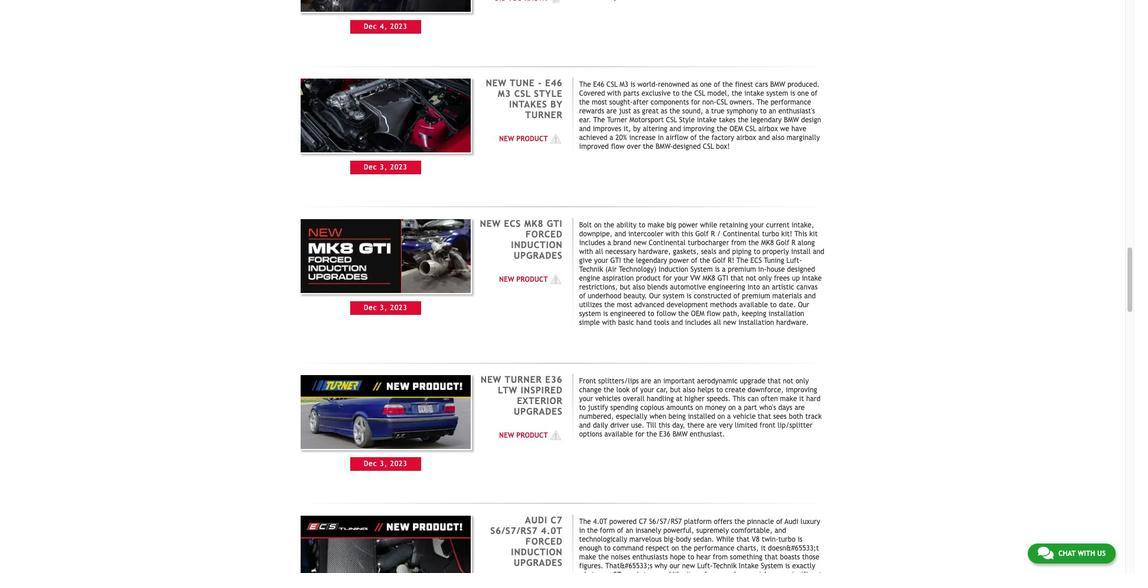 Task type: locate. For each thing, give the bounding box(es) containing it.
tune
[[510, 78, 535, 88]]

hand
[[636, 319, 652, 327]]

0 vertical spatial our
[[649, 292, 661, 300]]

1 dec 3, 2023 link from the top
[[300, 78, 472, 174]]

motorsport
[[630, 116, 664, 124]]

style inside the new tune - e46 m3 csl style intakes by turner
[[534, 88, 563, 99]]

justify
[[588, 404, 608, 412]]

and
[[579, 125, 591, 133], [670, 125, 681, 133], [758, 134, 770, 142], [615, 230, 626, 238], [719, 248, 730, 256], [813, 248, 825, 256], [804, 292, 816, 300], [671, 319, 683, 327], [579, 421, 591, 430], [775, 527, 786, 535], [724, 571, 736, 573]]

house
[[767, 265, 785, 274]]

performance for is
[[771, 98, 811, 107]]

new tune - e46 m3 csl style intakes by turner
[[486, 78, 563, 120]]

to right piping
[[754, 248, 760, 256]]

2 vertical spatial upgrades
[[514, 557, 563, 568]]

ecs inside "new ecs mk8 gti forced induction upgrades"
[[504, 218, 521, 229]]

s6/s7/rs7 inside audi c7 s6/s7/rs7 4.0t forced induction upgrades
[[490, 525, 538, 536]]

2 horizontal spatial new
[[723, 319, 736, 327]]

blends
[[647, 283, 668, 291]]

in up enough
[[579, 527, 585, 535]]

at
[[676, 395, 683, 403]]

0 horizontal spatial style
[[534, 88, 563, 99]]

chat
[[1059, 549, 1076, 558]]

properly
[[763, 248, 789, 256]]

2 upgrades from the top
[[514, 406, 563, 417]]

0 vertical spatial flow
[[611, 143, 625, 151]]

new product for exterior
[[499, 431, 548, 439]]

intake down true in the top of the page
[[697, 116, 717, 124]]

hear
[[697, 553, 711, 561]]

2 horizontal spatial for
[[691, 98, 700, 107]]

0 vertical spatial technik
[[579, 265, 603, 274]]

2 new product from the top
[[499, 275, 548, 283]]

splitters/lips
[[598, 377, 639, 385]]

0 vertical spatial 4 image
[[548, 133, 563, 145]]

2 horizontal spatial also
[[772, 134, 785, 142]]

0 vertical spatial forced
[[526, 229, 563, 239]]

the down rewards
[[593, 116, 605, 124]]

dec 3, 2023 for new ecs mk8 gti forced induction upgrades
[[364, 304, 408, 312]]

one
[[700, 81, 712, 89], [797, 89, 809, 98]]

performance inside the 4.0t powered c7 s6/s7/rs7 platform offers the pinnacle of audi luxury in the form of an insanely powerful, supremely comfortable, and technologically marvelous big-body sedan. while that v8 twin-turbo is enough to command respect on the performance charts, it doesn&#65533;t make the noises enthusiasts hope to hear from something that boasts those figures. that&#65533;s why our new luft-technik intake system is exactly what your c7 needs to sound like it performs and even picks up a signi
[[694, 544, 735, 553]]

0 vertical spatial luft-
[[787, 256, 802, 265]]

4,
[[380, 23, 388, 31]]

0 vertical spatial style
[[534, 88, 563, 99]]

new product for induction
[[499, 275, 548, 283]]

0 vertical spatial only
[[759, 274, 772, 282]]

1 vertical spatial improving
[[786, 386, 817, 394]]

1 vertical spatial not
[[783, 377, 794, 385]]

1 horizontal spatial e46
[[593, 81, 604, 89]]

new inside the 4.0t powered c7 s6/s7/rs7 platform offers the pinnacle of audi luxury in the form of an insanely powerful, supremely comfortable, and technologically marvelous big-body sedan. while that v8 twin-turbo is enough to command respect on the performance charts, it doesn&#65533;t make the noises enthusiasts hope to hear from something that boasts those figures. that&#65533;s why our new luft-technik intake system is exactly what your c7 needs to sound like it performs and even picks up a signi
[[682, 562, 695, 570]]

change
[[579, 386, 602, 394]]

for inside the 'front splitters/lips are an important aerodynamic upgrade that not only change the look of your car, but also helps to create downforce, improving your vehicles overall handling at higher speeds. this can often make it hard to justify spending copious amounts on money on a part who's days are numbered, especially when being installed on a vehicle that sees both track and daily driver use. till this day, there are very limited front lip/splitter options available for the e36 bmw enthusiast.'
[[635, 430, 645, 439]]

track
[[806, 413, 822, 421]]

most
[[592, 98, 607, 107], [617, 301, 632, 309]]

1 horizontal spatial but
[[670, 386, 681, 394]]

an left the enthusiast's
[[769, 107, 777, 115]]

1 new product from the top
[[499, 134, 548, 143]]

0 vertical spatial all
[[595, 248, 603, 256]]

body
[[676, 535, 691, 544]]

improving inside the e46 csl m3 is world-renowned as one of the finest cars bmw produced. covered with parts exclusive to the csl model, the intake system is one of the most sought-after components for non-csl owners. the performance rewards are just as great as the sound, a true symphony to an enthusiast's ear.  the turner motorsport csl style intake takes the legendary bmw design and improves it, by altering and improving the oem csl airbox we have achieved a 20% increase in airflow of the factory airbox and also marginally improved flow over the bmw-designed csl box!
[[683, 125, 715, 133]]

1 vertical spatial upgrades
[[514, 406, 563, 417]]

for
[[691, 98, 700, 107], [663, 274, 672, 282], [635, 430, 645, 439]]

0 vertical spatial bmw
[[770, 81, 785, 89]]

csl inside the new tune - e46 m3 csl style intakes by turner
[[514, 88, 531, 99]]

m3 inside the e46 csl m3 is world-renowned as one of the finest cars bmw produced. covered with parts exclusive to the csl model, the intake system is one of the most sought-after components for non-csl owners. the performance rewards are just as great as the sound, a true symphony to an enthusiast's ear.  the turner motorsport csl style intake takes the legendary bmw design and improves it, by altering and improving the oem csl airbox we have achieved a 20% increase in airflow of the factory airbox and also marginally improved flow over the bmw-designed csl box!
[[620, 81, 628, 89]]

1 horizontal spatial improving
[[786, 386, 817, 394]]

on up installed
[[695, 404, 703, 412]]

world-
[[638, 81, 658, 89]]

dec 4, 2023
[[364, 23, 408, 31]]

0 vertical spatial this
[[682, 230, 693, 238]]

4.0t inside the 4.0t powered c7 s6/s7/rs7 platform offers the pinnacle of audi luxury in the form of an insanely powerful, supremely comfortable, and technologically marvelous big-body sedan. while that v8 twin-turbo is enough to command respect on the performance charts, it doesn&#65533;t make the noises enthusiasts hope to hear from something that boasts those figures. that&#65533;s why our new luft-technik intake system is exactly what your c7 needs to sound like it performs and even picks up a signi
[[593, 518, 607, 526]]

new
[[634, 239, 647, 247], [723, 319, 736, 327], [682, 562, 695, 570]]

1 vertical spatial new
[[723, 319, 736, 327]]

forced left enough
[[526, 536, 563, 547]]

turbo down current
[[762, 230, 779, 238]]

1 horizontal spatial in
[[658, 134, 664, 142]]

an inside bolt on the ability to make big power while retaining your current intake, downpipe, and intercooler with this golf r / continental turbo kit! this kit includes a brand new continental turbocharger from the mk8 golf r along with all necessary hardware, gaskets, seals and piping to properly install and give your gti the legendary power of the golf r!  the ecs tuning luft- technik (air technology) induction system is a premium in-house designed engine aspiration product for your vw mk8 gti that not only frees up intake restrictions, but also blends automotive engineering into an artistic canvas of underhood beauty. our system is constructed of premium materials and utilizes the most advanced development methods available to date. our system is engineered to follow the oem flow path, keeping installation simple with basic hand tools and includes all new installation hardware.
[[762, 283, 770, 291]]

with down big
[[666, 230, 680, 238]]

e46 inside the new tune - e46 m3 csl style intakes by turner
[[545, 78, 563, 88]]

0 vertical spatial r
[[711, 230, 715, 238]]

new turner e36 ltw inspired exterior upgrades link
[[481, 374, 563, 417]]

along
[[798, 239, 815, 247]]

new inside "new ecs mk8 gti forced induction upgrades"
[[480, 218, 501, 229]]

2 vertical spatial it
[[687, 571, 692, 573]]

advanced
[[635, 301, 665, 309]]

4 dec from the top
[[364, 460, 377, 468]]

1 vertical spatial available
[[605, 430, 633, 439]]

1 horizontal spatial also
[[683, 386, 695, 394]]

covered
[[579, 89, 605, 98]]

2023 down new turner e36 ltw inspired exterior upgrades "image"
[[390, 460, 408, 468]]

it inside the 'front splitters/lips are an important aerodynamic upgrade that not only change the look of your car, but also helps to create downforce, improving your vehicles overall handling at higher speeds. this can often make it hard to justify spending copious amounts on money on a part who's days are numbered, especially when being installed on a vehicle that sees both track and daily driver use. till this day, there are very limited front lip/splitter options available for the e36 bmw enthusiast.'
[[799, 395, 804, 403]]

make up days
[[780, 395, 797, 403]]

0 horizontal spatial system
[[579, 310, 601, 318]]

s6/s7/rs7 inside the 4.0t powered c7 s6/s7/rs7 platform offers the pinnacle of audi luxury in the form of an insanely powerful, supremely comfortable, and technologically marvelous big-body sedan. while that v8 twin-turbo is enough to command respect on the performance charts, it doesn&#65533;t make the noises enthusiasts hope to hear from something that boasts those figures. that&#65533;s why our new luft-technik intake system is exactly what your c7 needs to sound like it performs and even picks up a signi
[[649, 518, 682, 526]]

2 4 image from the top
[[548, 274, 563, 285]]

mk8 up properly
[[761, 239, 774, 247]]

3, down new turner e36 ltw inspired exterior upgrades "image"
[[380, 460, 388, 468]]

2 vertical spatial 4 image
[[548, 430, 563, 441]]

to left sound
[[644, 571, 650, 573]]

by inside the e46 csl m3 is world-renowned as one of the finest cars bmw produced. covered with parts exclusive to the csl model, the intake system is one of the most sought-after components for non-csl owners. the performance rewards are just as great as the sound, a true symphony to an enthusiast's ear.  the turner motorsport csl style intake takes the legendary bmw design and improves it, by altering and improving the oem csl airbox we have achieved a 20% increase in airflow of the factory airbox and also marginally improved flow over the bmw-designed csl box!
[[633, 125, 641, 133]]

forced inside "new ecs mk8 gti forced induction upgrades"
[[526, 229, 563, 239]]

0 horizontal spatial from
[[713, 553, 728, 561]]

style inside the e46 csl m3 is world-renowned as one of the finest cars bmw produced. covered with parts exclusive to the csl model, the intake system is one of the most sought-after components for non-csl owners. the performance rewards are just as great as the sound, a true symphony to an enthusiast's ear.  the turner motorsport csl style intake takes the legendary bmw design and improves it, by altering and improving the oem csl airbox we have achieved a 20% increase in airflow of the factory airbox and also marginally improved flow over the bmw-designed csl box!
[[679, 116, 695, 124]]

e36 inside the 'front splitters/lips are an important aerodynamic upgrade that not only change the look of your car, but also helps to create downforce, improving your vehicles overall handling at higher speeds. this can often make it hard to justify spending copious amounts on money on a part who's days are numbered, especially when being installed on a vehicle that sees both track and daily driver use. till this day, there are very limited front lip/splitter options available for the e36 bmw enthusiast.'
[[659, 430, 671, 439]]

why
[[655, 562, 668, 570]]

piping
[[732, 248, 752, 256]]

and inside the 'front splitters/lips are an important aerodynamic upgrade that not only change the look of your car, but also helps to create downforce, improving your vehicles overall handling at higher speeds. this can often make it hard to justify spending copious amounts on money on a part who's days are numbered, especially when being installed on a vehicle that sees both track and daily driver use. till this day, there are very limited front lip/splitter options available for the e36 bmw enthusiast.'
[[579, 421, 591, 430]]

is
[[631, 81, 636, 89], [790, 89, 795, 98], [715, 265, 720, 274], [687, 292, 692, 300], [603, 310, 608, 318], [798, 535, 803, 544], [785, 562, 790, 570]]

induction for ecs
[[511, 239, 563, 250]]

an inside the 4.0t powered c7 s6/s7/rs7 platform offers the pinnacle of audi luxury in the form of an insanely powerful, supremely comfortable, and technologically marvelous big-body sedan. while that v8 twin-turbo is enough to command respect on the performance charts, it doesn&#65533;t make the noises enthusiasts hope to hear from something that boasts those figures. that&#65533;s why our new luft-technik intake system is exactly what your c7 needs to sound like it performs and even picks up a signi
[[626, 527, 633, 535]]

mk8 inside "new ecs mk8 gti forced induction upgrades"
[[524, 218, 544, 229]]

3 product from the top
[[516, 431, 548, 439]]

1 vertical spatial legendary
[[636, 256, 667, 265]]

turner
[[525, 109, 563, 120], [607, 116, 627, 124], [505, 374, 542, 385]]

in inside the e46 csl m3 is world-renowned as one of the finest cars bmw produced. covered with parts exclusive to the csl model, the intake system is one of the most sought-after components for non-csl owners. the performance rewards are just as great as the sound, a true symphony to an enthusiast's ear.  the turner motorsport csl style intake takes the legendary bmw design and improves it, by altering and improving the oem csl airbox we have achieved a 20% increase in airflow of the factory airbox and also marginally improved flow over the bmw-designed csl box!
[[658, 134, 664, 142]]

new turner e36 ltw inspired exterior upgrades image
[[300, 374, 472, 450]]

not up downforce,
[[783, 377, 794, 385]]

and up the twin-
[[775, 527, 786, 535]]

6 image
[[548, 0, 563, 4]]

your left current
[[750, 221, 764, 229]]

1 dec 3, 2023 from the top
[[364, 163, 408, 171]]

an right into
[[762, 283, 770, 291]]

2 vertical spatial golf
[[712, 256, 726, 265]]

3, down new ecs mk8 gti forced induction upgrades image
[[380, 304, 388, 312]]

1 horizontal spatial m3
[[620, 81, 628, 89]]

great
[[642, 107, 659, 115]]

lip/splitter
[[778, 421, 813, 430]]

new
[[486, 78, 507, 88], [499, 134, 514, 143], [480, 218, 501, 229], [499, 275, 514, 283], [481, 374, 502, 385], [499, 431, 514, 439]]

(air
[[605, 265, 617, 274]]

r left the / in the top right of the page
[[711, 230, 715, 238]]

0 horizontal spatial luft-
[[697, 562, 713, 570]]

1 horizontal spatial this
[[795, 230, 807, 238]]

current
[[766, 221, 790, 229]]

to left 'date.'
[[770, 301, 777, 309]]

aerodynamic
[[697, 377, 738, 385]]

gti up (air
[[610, 256, 621, 265]]

3,
[[380, 163, 388, 171], [380, 304, 388, 312], [380, 460, 388, 468]]

golf down kit!
[[776, 239, 790, 247]]

product down exterior
[[516, 431, 548, 439]]

rewards
[[579, 107, 604, 115]]

intakes
[[509, 99, 547, 109]]

0 vertical spatial in
[[658, 134, 664, 142]]

this
[[682, 230, 693, 238], [659, 421, 670, 430]]

3, for new ecs mk8 gti forced induction upgrades
[[380, 304, 388, 312]]

the down components
[[670, 107, 680, 115]]

oem down the takes
[[730, 125, 743, 133]]

1 vertical spatial continental
[[649, 239, 686, 247]]

from inside the 4.0t powered c7 s6/s7/rs7 platform offers the pinnacle of audi luxury in the form of an insanely powerful, supremely comfortable, and technologically marvelous big-body sedan. while that v8 twin-turbo is enough to command respect on the performance charts, it doesn&#65533;t make the noises enthusiasts hope to hear from something that boasts those figures. that&#65533;s why our new luft-technik intake system is exactly what your c7 needs to sound like it performs and even picks up a signi
[[713, 553, 728, 561]]

1 4 image from the top
[[548, 133, 563, 145]]

artistic
[[772, 283, 794, 291]]

0 horizontal spatial make
[[579, 553, 596, 561]]

gti up engineering
[[718, 274, 729, 282]]

1 horizontal spatial style
[[679, 116, 695, 124]]

0 horizontal spatial designed
[[673, 143, 701, 151]]

2 dec 3, 2023 from the top
[[364, 304, 408, 312]]

upgrades for audi c7 s6/s7/rs7 4.0t forced induction upgrades
[[514, 557, 563, 568]]

1 forced from the top
[[526, 229, 563, 239]]

an inside the e46 csl m3 is world-renowned as one of the finest cars bmw produced. covered with parts exclusive to the csl model, the intake system is one of the most sought-after components for non-csl owners. the performance rewards are just as great as the sound, a true symphony to an enthusiast's ear.  the turner motorsport csl style intake takes the legendary bmw design and improves it, by altering and improving the oem csl airbox we have achieved a 20% increase in airflow of the factory airbox and also marginally improved flow over the bmw-designed csl box!
[[769, 107, 777, 115]]

designed
[[673, 143, 701, 151], [787, 265, 815, 274]]

dec 3, 2023 link for new tune - e46 m3 csl style intakes by turner
[[300, 78, 472, 174]]

most down covered at the top
[[592, 98, 607, 107]]

2 vertical spatial intake
[[802, 274, 822, 282]]

0 vertical spatial up
[[792, 274, 800, 282]]

audi inside audi c7 s6/s7/rs7 4.0t forced induction upgrades
[[525, 515, 548, 525]]

it left hard
[[799, 395, 804, 403]]

ability
[[617, 221, 637, 229]]

automotive
[[670, 283, 706, 291]]

is down automotive
[[687, 292, 692, 300]]

this
[[795, 230, 807, 238], [733, 395, 746, 403]]

dec 3, 2023 down new tune - e46 m3 csl style intakes by turner image
[[364, 163, 408, 171]]

1 vertical spatial 3,
[[380, 304, 388, 312]]

on up downpipe,
[[594, 221, 602, 229]]

0 horizontal spatial oem
[[691, 310, 705, 318]]

0 vertical spatial most
[[592, 98, 607, 107]]

2 forced from the top
[[526, 536, 563, 547]]

turner down -
[[525, 109, 563, 120]]

also
[[772, 134, 785, 142], [633, 283, 645, 291], [683, 386, 695, 394]]

0 vertical spatial 3,
[[380, 163, 388, 171]]

new product for csl
[[499, 134, 548, 143]]

2 2023 from the top
[[390, 163, 408, 171]]

1 horizontal spatial not
[[783, 377, 794, 385]]

1 horizontal spatial by
[[633, 125, 641, 133]]

induction inside audi c7 s6/s7/rs7 4.0t forced induction upgrades
[[511, 547, 563, 557]]

sedan.
[[693, 535, 714, 544]]

2 vertical spatial 3,
[[380, 460, 388, 468]]

sought-
[[609, 98, 633, 107]]

1 horizontal spatial it
[[761, 544, 766, 553]]

1 vertical spatial up
[[773, 571, 781, 573]]

0 horizontal spatial most
[[592, 98, 607, 107]]

supremely
[[696, 527, 729, 535]]

system up development
[[663, 292, 685, 300]]

0 vertical spatial system
[[767, 89, 788, 98]]

turbo up doesn&#65533;t at the bottom right of page
[[778, 535, 796, 544]]

new product down 'intakes' at left top
[[499, 134, 548, 143]]

2 vertical spatial new product
[[499, 431, 548, 439]]

even
[[738, 571, 753, 573]]

is up parts
[[631, 81, 636, 89]]

upgrades inside audi c7 s6/s7/rs7 4.0t forced induction upgrades
[[514, 557, 563, 568]]

all
[[595, 248, 603, 256], [713, 319, 721, 327]]

1 2023 from the top
[[390, 23, 408, 31]]

3 3, from the top
[[380, 460, 388, 468]]

as right renowned
[[692, 81, 698, 89]]

0 horizontal spatial 4.0t
[[541, 525, 563, 536]]

most inside the e46 csl m3 is world-renowned as one of the finest cars bmw produced. covered with parts exclusive to the csl model, the intake system is one of the most sought-after components for non-csl owners. the performance rewards are just as great as the sound, a true symphony to an enthusiast's ear.  the turner motorsport csl style intake takes the legendary bmw design and improves it, by altering and improving the oem csl airbox we have achieved a 20% increase in airflow of the factory airbox and also marginally improved flow over the bmw-designed csl box!
[[592, 98, 607, 107]]

2 product from the top
[[516, 275, 548, 283]]

intake inside bolt on the ability to make big power while retaining your current intake, downpipe, and intercooler with this golf r / continental turbo kit! this kit includes a brand new continental turbocharger from the mk8 golf r along with all necessary hardware, gaskets, seals and piping to properly install and give your gti the legendary power of the golf r!  the ecs tuning luft- technik (air technology) induction system is a premium in-house designed engine aspiration product for your vw mk8 gti that not only frees up intake restrictions, but also blends automotive engineering into an artistic canvas of underhood beauty. our system is constructed of premium materials and utilizes the most advanced development methods available to date. our system is engineered to follow the oem flow path, keeping installation simple with basic hand tools and includes all new installation hardware.
[[802, 274, 822, 282]]

not up into
[[746, 274, 756, 282]]

and down ear.
[[579, 125, 591, 133]]

s6/s7/rs7
[[649, 518, 682, 526], [490, 525, 538, 536]]

to down advanced
[[648, 310, 654, 318]]

with up sought-
[[607, 89, 621, 98]]

also down we
[[772, 134, 785, 142]]

mk8 left bolt
[[524, 218, 544, 229]]

the down piping
[[737, 256, 748, 265]]

with inside the e46 csl m3 is world-renowned as one of the finest cars bmw produced. covered with parts exclusive to the csl model, the intake system is one of the most sought-after components for non-csl owners. the performance rewards are just as great as the sound, a true symphony to an enthusiast's ear.  the turner motorsport csl style intake takes the legendary bmw design and improves it, by altering and improving the oem csl airbox we have achieved a 20% increase in airflow of the factory airbox and also marginally improved flow over the bmw-designed csl box!
[[607, 89, 621, 98]]

to right the symphony
[[760, 107, 767, 115]]

4 image
[[548, 133, 563, 145], [548, 274, 563, 285], [548, 430, 563, 441]]

non-
[[702, 98, 717, 107]]

0 horizontal spatial airbox
[[737, 134, 756, 142]]

2 dec from the top
[[364, 163, 377, 171]]

1 horizontal spatial this
[[682, 230, 693, 238]]

also inside bolt on the ability to make big power while retaining your current intake, downpipe, and intercooler with this golf r / continental turbo kit! this kit includes a brand new continental turbocharger from the mk8 golf r along with all necessary hardware, gaskets, seals and piping to properly install and give your gti the legendary power of the golf r!  the ecs tuning luft- technik (air technology) induction system is a premium in-house designed engine aspiration product for your vw mk8 gti that not only frees up intake restrictions, but also blends automotive engineering into an artistic canvas of underhood beauty. our system is constructed of premium materials and utilizes the most advanced development methods available to date. our system is engineered to follow the oem flow path, keeping installation simple with basic hand tools and includes all new installation hardware.
[[633, 283, 645, 291]]

performance
[[771, 98, 811, 107], [694, 544, 735, 553]]

new inside the new tune - e46 m3 csl style intakes by turner
[[486, 78, 507, 88]]

upgrades inside "new ecs mk8 gti forced induction upgrades"
[[514, 250, 563, 261]]

0 vertical spatial continental
[[723, 230, 760, 238]]

1 vertical spatial turbo
[[778, 535, 796, 544]]

0 vertical spatial product
[[516, 134, 548, 143]]

3 upgrades from the top
[[514, 557, 563, 568]]

flow inside the e46 csl m3 is world-renowned as one of the finest cars bmw produced. covered with parts exclusive to the csl model, the intake system is one of the most sought-after components for non-csl owners. the performance rewards are just as great as the sound, a true symphony to an enthusiast's ear.  the turner motorsport csl style intake takes the legendary bmw design and improves it, by altering and improving the oem csl airbox we have achieved a 20% increase in airflow of the factory airbox and also marginally improved flow over the bmw-designed csl box!
[[611, 143, 625, 151]]

1 horizontal spatial available
[[739, 301, 768, 309]]

0 vertical spatial but
[[620, 283, 631, 291]]

1 vertical spatial power
[[669, 256, 689, 265]]

also inside the e46 csl m3 is world-renowned as one of the finest cars bmw produced. covered with parts exclusive to the csl model, the intake system is one of the most sought-after components for non-csl owners. the performance rewards are just as great as the sound, a true symphony to an enthusiast's ear.  the turner motorsport csl style intake takes the legendary bmw design and improves it, by altering and improving the oem csl airbox we have achieved a 20% increase in airflow of the factory airbox and also marginally improved flow over the bmw-designed csl box!
[[772, 134, 785, 142]]

available inside bolt on the ability to make big power while retaining your current intake, downpipe, and intercooler with this golf r / continental turbo kit! this kit includes a brand new continental turbocharger from the mk8 golf r along with all necessary hardware, gaskets, seals and piping to properly install and give your gti the legendary power of the golf r!  the ecs tuning luft- technik (air technology) induction system is a premium in-house designed engine aspiration product for your vw mk8 gti that not only frees up intake restrictions, but also blends automotive engineering into an artistic canvas of underhood beauty. our system is constructed of premium materials and utilizes the most advanced development methods available to date. our system is engineered to follow the oem flow path, keeping installation simple with basic hand tools and includes all new installation hardware.
[[739, 301, 768, 309]]

audi inside the 4.0t powered c7 s6/s7/rs7 platform offers the pinnacle of audi luxury in the form of an insanely powerful, supremely comfortable, and technologically marvelous big-body sedan. while that v8 twin-turbo is enough to command respect on the performance charts, it doesn&#65533;t make the noises enthusiasts hope to hear from something that boasts those figures. that&#65533;s why our new luft-technik intake system is exactly what your c7 needs to sound like it performs and even picks up a signi
[[785, 518, 799, 526]]

up
[[792, 274, 800, 282], [773, 571, 781, 573]]

the up figures.
[[598, 553, 609, 561]]

can
[[748, 395, 759, 403]]

2 vertical spatial dec 3, 2023 link
[[300, 374, 472, 471]]

also inside the 'front splitters/lips are an important aerodynamic upgrade that not only change the look of your car, but also helps to create downforce, improving your vehicles overall handling at higher speeds. this can often make it hard to justify spending copious amounts on money on a part who's days are numbered, especially when being installed on a vehicle that sees both track and daily driver use. till this day, there are very limited front lip/splitter options available for the e36 bmw enthusiast.'
[[683, 386, 695, 394]]

2023 down new tune - e46 m3 csl style intakes by turner image
[[390, 163, 408, 171]]

new ecs mk8 gti forced induction upgrades image
[[300, 218, 472, 294]]

chat with us link
[[1028, 544, 1116, 564]]

forced inside audi c7 s6/s7/rs7 4.0t forced induction upgrades
[[526, 536, 563, 547]]

but inside bolt on the ability to make big power while retaining your current intake, downpipe, and intercooler with this golf r / continental turbo kit! this kit includes a brand new continental turbocharger from the mk8 golf r along with all necessary hardware, gaskets, seals and piping to properly install and give your gti the legendary power of the golf r!  the ecs tuning luft- technik (air technology) induction system is a premium in-house designed engine aspiration product for your vw mk8 gti that not only frees up intake restrictions, but also blends automotive engineering into an artistic canvas of underhood beauty. our system is constructed of premium materials and utilizes the most advanced development methods available to date. our system is engineered to follow the oem flow path, keeping installation simple with basic hand tools and includes all new installation hardware.
[[620, 283, 631, 291]]

front splitters/lips are an important aerodynamic upgrade that not only change the look of your car, but also helps to create downforce, improving your vehicles overall handling at higher speeds. this can often make it hard to justify spending copious amounts on money on a part who's days are numbered, especially when being installed on a vehicle that sees both track and daily driver use. till this day, there are very limited front lip/splitter options available for the e36 bmw enthusiast.
[[579, 377, 822, 439]]

the down increase
[[643, 143, 654, 151]]

induction inside "new ecs mk8 gti forced induction upgrades"
[[511, 239, 563, 250]]

0 vertical spatial dec 3, 2023 link
[[300, 78, 472, 174]]

system down utilizes
[[579, 310, 601, 318]]

3 dec from the top
[[364, 304, 377, 312]]

2023 for new tune - e46 m3 csl style intakes by turner
[[390, 163, 408, 171]]

performance down sedan.
[[694, 544, 735, 553]]

installed
[[688, 413, 715, 421]]

dec for new ecs mk8 gti forced induction upgrades
[[364, 304, 377, 312]]

figures.
[[579, 562, 603, 570]]

of down produced.
[[811, 89, 818, 98]]

are
[[607, 107, 617, 115], [641, 377, 652, 385], [795, 404, 805, 412], [707, 421, 717, 430]]

0 vertical spatial legendary
[[751, 116, 782, 124]]

but down aspiration
[[620, 283, 631, 291]]

1 vertical spatial oem
[[691, 310, 705, 318]]

1 3, from the top
[[380, 163, 388, 171]]

1 horizontal spatial 4.0t
[[593, 518, 607, 526]]

0 vertical spatial turbo
[[762, 230, 779, 238]]

flow down methods
[[707, 310, 721, 318]]

m3 up parts
[[620, 81, 628, 89]]

power right big
[[678, 221, 698, 229]]

a inside the 4.0t powered c7 s6/s7/rs7 platform offers the pinnacle of audi luxury in the form of an insanely powerful, supremely comfortable, and technologically marvelous big-body sedan. while that v8 twin-turbo is enough to command respect on the performance charts, it doesn&#65533;t make the noises enthusiasts hope to hear from something that boasts those figures. that&#65533;s why our new luft-technik intake system is exactly what your c7 needs to sound like it performs and even picks up a signi
[[783, 571, 787, 573]]

3 dec 3, 2023 from the top
[[364, 460, 408, 468]]

2 3, from the top
[[380, 304, 388, 312]]

2 vertical spatial new
[[682, 562, 695, 570]]

1 upgrades from the top
[[514, 250, 563, 261]]

airbox
[[758, 125, 778, 133], [737, 134, 756, 142]]

are down sought-
[[607, 107, 617, 115]]

produced.
[[788, 81, 820, 89]]

luft-
[[787, 256, 802, 265], [697, 562, 713, 570]]

2 horizontal spatial system
[[767, 89, 788, 98]]

0 horizontal spatial as
[[633, 107, 640, 115]]

not
[[746, 274, 756, 282], [783, 377, 794, 385]]

an up car,
[[654, 377, 661, 385]]

new ecs mk8 gti forced induction upgrades link
[[480, 218, 563, 261]]

from right hear on the right bottom of page
[[713, 553, 728, 561]]

achieved
[[579, 134, 608, 142]]

this up gaskets, at the right of page
[[682, 230, 693, 238]]

up inside bolt on the ability to make big power while retaining your current intake, downpipe, and intercooler with this golf r / continental turbo kit! this kit includes a brand new continental turbocharger from the mk8 golf r along with all necessary hardware, gaskets, seals and piping to properly install and give your gti the legendary power of the golf r!  the ecs tuning luft- technik (air technology) induction system is a premium in-house designed engine aspiration product for your vw mk8 gti that not only frees up intake restrictions, but also blends automotive engineering into an artistic canvas of underhood beauty. our system is constructed of premium materials and utilizes the most advanced development methods available to date. our system is engineered to follow the oem flow path, keeping installation simple with basic hand tools and includes all new installation hardware.
[[792, 274, 800, 282]]

1 vertical spatial dec 3, 2023
[[364, 304, 408, 312]]

a
[[705, 107, 709, 115], [610, 134, 613, 142], [607, 239, 611, 247], [722, 265, 726, 274], [738, 404, 742, 412], [727, 413, 731, 421], [783, 571, 787, 573]]

technik inside the 4.0t powered c7 s6/s7/rs7 platform offers the pinnacle of audi luxury in the form of an insanely powerful, supremely comfortable, and technologically marvelous big-body sedan. while that v8 twin-turbo is enough to command respect on the performance charts, it doesn&#65533;t make the noises enthusiasts hope to hear from something that boasts those figures. that&#65533;s why our new luft-technik intake system is exactly what your c7 needs to sound like it performs and even picks up a signi
[[713, 562, 737, 570]]

something
[[730, 553, 763, 561]]

enthusiast's
[[779, 107, 815, 115]]

1 vertical spatial ecs
[[751, 256, 762, 265]]

0 horizontal spatial audi
[[525, 515, 548, 525]]

0 horizontal spatial performance
[[694, 544, 735, 553]]

1 vertical spatial technik
[[713, 562, 737, 570]]

3 new product from the top
[[499, 431, 548, 439]]

mk8 right vw
[[703, 274, 715, 282]]

3, down new tune - e46 m3 csl style intakes by turner image
[[380, 163, 388, 171]]

golf up turbocharger
[[695, 230, 709, 238]]

install
[[791, 248, 811, 256]]

3 4 image from the top
[[548, 430, 563, 441]]

technik
[[579, 265, 603, 274], [713, 562, 737, 570]]

to up intercooler
[[639, 221, 645, 229]]

this inside bolt on the ability to make big power while retaining your current intake, downpipe, and intercooler with this golf r / continental turbo kit! this kit includes a brand new continental turbocharger from the mk8 golf r along with all necessary hardware, gaskets, seals and piping to properly install and give your gti the legendary power of the golf r!  the ecs tuning luft- technik (air technology) induction system is a premium in-house designed engine aspiration product for your vw mk8 gti that not only frees up intake restrictions, but also blends automotive engineering into an artistic canvas of underhood beauty. our system is constructed of premium materials and utilizes the most advanced development methods available to date. our system is engineered to follow the oem flow path, keeping installation simple with basic hand tools and includes all new installation hardware.
[[682, 230, 693, 238]]

1 product from the top
[[516, 134, 548, 143]]

2 dec 3, 2023 link from the top
[[300, 218, 472, 330]]

dec down new turner e36 ltw inspired exterior upgrades "image"
[[364, 460, 377, 468]]

0 vertical spatial system
[[691, 265, 713, 274]]

the inside the 4.0t powered c7 s6/s7/rs7 platform offers the pinnacle of audi luxury in the form of an insanely powerful, supremely comfortable, and technologically marvelous big-body sedan. while that v8 twin-turbo is enough to command respect on the performance charts, it doesn&#65533;t make the noises enthusiasts hope to hear from something that boasts those figures. that&#65533;s why our new luft-technik intake system is exactly what your c7 needs to sound like it performs and even picks up a signi
[[579, 518, 591, 526]]

oem
[[730, 125, 743, 133], [691, 310, 705, 318]]

3, for new turner e36 ltw inspired exterior upgrades
[[380, 460, 388, 468]]

new tune - e46 m3 csl style intakes by turner link
[[486, 78, 563, 120]]

1 horizontal spatial audi
[[785, 518, 799, 526]]

driver
[[610, 421, 629, 430]]

v8
[[752, 535, 760, 544]]

and down follow
[[671, 319, 683, 327]]

upgrade
[[740, 377, 766, 385]]

intake
[[745, 89, 764, 98], [697, 116, 717, 124], [802, 274, 822, 282]]

luft- up performs
[[697, 562, 713, 570]]

upgrades inside new turner e36 ltw inspired exterior upgrades
[[514, 406, 563, 417]]

after
[[633, 98, 649, 107]]

to down technologically
[[604, 544, 611, 553]]

4 2023 from the top
[[390, 460, 408, 468]]

4 image for new turner e36 ltw inspired exterior upgrades
[[548, 430, 563, 441]]

intake up canvas
[[802, 274, 822, 282]]

path,
[[723, 310, 740, 318]]

bmw down day,
[[673, 430, 688, 439]]

r down kit!
[[792, 239, 796, 247]]

m3 left -
[[498, 88, 511, 99]]

legendary inside bolt on the ability to make big power while retaining your current intake, downpipe, and intercooler with this golf r / continental turbo kit! this kit includes a brand new continental turbocharger from the mk8 golf r along with all necessary hardware, gaskets, seals and piping to properly install and give your gti the legendary power of the golf r!  the ecs tuning luft- technik (air technology) induction system is a premium in-house designed engine aspiration product for your vw mk8 gti that not only frees up intake restrictions, but also blends automotive engineering into an artistic canvas of underhood beauty. our system is constructed of premium materials and utilizes the most advanced development methods available to date. our system is engineered to follow the oem flow path, keeping installation simple with basic hand tools and includes all new installation hardware.
[[636, 256, 667, 265]]

the up downpipe,
[[604, 221, 614, 229]]

hard
[[806, 395, 821, 403]]

your down figures.
[[597, 571, 611, 573]]

owners.
[[730, 98, 755, 107]]

1 vertical spatial flow
[[707, 310, 721, 318]]

3 2023 from the top
[[390, 304, 408, 312]]

and up options
[[579, 421, 591, 430]]

1 vertical spatial style
[[679, 116, 695, 124]]

1 vertical spatial in
[[579, 527, 585, 535]]

this inside the 'front splitters/lips are an important aerodynamic upgrade that not only change the look of your car, but also helps to create downforce, improving your vehicles overall handling at higher speeds. this can often make it hard to justify spending copious amounts on money on a part who's days are numbered, especially when being installed on a vehicle that sees both track and daily driver use. till this day, there are very limited front lip/splitter options available for the e36 bmw enthusiast.'
[[659, 421, 670, 430]]

0 vertical spatial not
[[746, 274, 756, 282]]

make inside the 'front splitters/lips are an important aerodynamic upgrade that not only change the look of your car, but also helps to create downforce, improving your vehicles overall handling at higher speeds. this can often make it hard to justify spending copious amounts on money on a part who's days are numbered, especially when being installed on a vehicle that sees both track and daily driver use. till this day, there are very limited front lip/splitter options available for the e36 bmw enthusiast.'
[[780, 395, 797, 403]]

the down development
[[678, 310, 689, 318]]

3 dec 3, 2023 link from the top
[[300, 374, 472, 471]]

the
[[722, 81, 733, 89], [682, 89, 692, 98], [732, 89, 742, 98], [579, 98, 590, 107], [670, 107, 680, 115], [738, 116, 749, 124], [717, 125, 727, 133], [699, 134, 710, 142], [643, 143, 654, 151], [604, 221, 614, 229], [749, 239, 759, 247], [623, 256, 634, 265], [700, 256, 710, 265], [604, 301, 615, 309], [678, 310, 689, 318], [604, 386, 614, 394], [647, 430, 657, 439], [735, 518, 745, 526], [587, 527, 598, 535], [681, 544, 692, 553], [598, 553, 609, 561]]

2023 for new ecs mk8 gti forced induction upgrades
[[390, 304, 408, 312]]

flow inside bolt on the ability to make big power while retaining your current intake, downpipe, and intercooler with this golf r / continental turbo kit! this kit includes a brand new continental turbocharger from the mk8 golf r along with all necessary hardware, gaskets, seals and piping to properly install and give your gti the legendary power of the golf r!  the ecs tuning luft- technik (air technology) induction system is a premium in-house designed engine aspiration product for your vw mk8 gti that not only frees up intake restrictions, but also blends automotive engineering into an artistic canvas of underhood beauty. our system is constructed of premium materials and utilizes the most advanced development methods available to date. our system is engineered to follow the oem flow path, keeping installation simple with basic hand tools and includes all new installation hardware.
[[707, 310, 721, 318]]

dec 3, 2023 link for new turner e36 ltw inspired exterior upgrades
[[300, 374, 472, 471]]

0 horizontal spatial but
[[620, 283, 631, 291]]

product for new ecs mk8 gti forced induction upgrades
[[516, 275, 548, 283]]

limited
[[735, 421, 758, 430]]

2 horizontal spatial golf
[[776, 239, 790, 247]]

0 vertical spatial one
[[700, 81, 712, 89]]

performance inside the e46 csl m3 is world-renowned as one of the finest cars bmw produced. covered with parts exclusive to the csl model, the intake system is one of the most sought-after components for non-csl owners. the performance rewards are just as great as the sound, a true symphony to an enthusiast's ear.  the turner motorsport csl style intake takes the legendary bmw design and improves it, by altering and improving the oem csl airbox we have achieved a 20% increase in airflow of the factory airbox and also marginally improved flow over the bmw-designed csl box!
[[771, 98, 811, 107]]

the 4.0t powered c7 s6/s7/rs7 platform offers the pinnacle of audi luxury in the form of an insanely powerful, supremely comfortable, and technologically marvelous big-body sedan. while that v8 twin-turbo is enough to command respect on the performance charts, it doesn&#65533;t make the noises enthusiasts hope to hear from something that boasts those figures. that&#65533;s why our new luft-technik intake system is exactly what your c7 needs to sound like it performs and even picks up a signi
[[579, 518, 822, 573]]

e36
[[545, 374, 563, 385], [659, 430, 671, 439]]

0 vertical spatial dec 3, 2023
[[364, 163, 408, 171]]

daily
[[593, 421, 608, 430]]



Task type: vqa. For each thing, say whether or not it's contained in the screenshot.


Task type: describe. For each thing, give the bounding box(es) containing it.
of up model,
[[714, 81, 720, 89]]

numbered,
[[579, 413, 614, 421]]

front
[[760, 421, 776, 430]]

and left even
[[724, 571, 736, 573]]

turbo inside the 4.0t powered c7 s6/s7/rs7 platform offers the pinnacle of audi luxury in the form of an insanely powerful, supremely comfortable, and technologically marvelous big-body sedan. while that v8 twin-turbo is enough to command respect on the performance charts, it doesn&#65533;t make the noises enthusiasts hope to hear from something that boasts those figures. that&#65533;s why our new luft-technik intake system is exactly what your c7 needs to sound like it performs and even picks up a signi
[[778, 535, 796, 544]]

2 vertical spatial system
[[579, 310, 601, 318]]

noises
[[611, 553, 630, 561]]

csl down components
[[666, 116, 677, 124]]

turner inside the new tune - e46 m3 csl style intakes by turner
[[525, 109, 563, 120]]

very
[[719, 421, 733, 430]]

altering
[[643, 125, 668, 133]]

1 vertical spatial r
[[792, 239, 796, 247]]

product for new tune - e46 m3 csl style intakes by turner
[[516, 134, 548, 143]]

canvas
[[797, 283, 818, 291]]

technik inside bolt on the ability to make big power while retaining your current intake, downpipe, and intercooler with this golf r / continental turbo kit! this kit includes a brand new continental turbocharger from the mk8 golf r along with all necessary hardware, gaskets, seals and piping to properly install and give your gti the legendary power of the golf r!  the ecs tuning luft- technik (air technology) induction system is a premium in-house designed engine aspiration product for your vw mk8 gti that not only frees up intake restrictions, but also blends automotive engineering into an artistic canvas of underhood beauty. our system is constructed of premium materials and utilizes the most advanced development methods available to date. our system is engineered to follow the oem flow path, keeping installation simple with basic hand tools and includes all new installation hardware.
[[579, 265, 603, 274]]

not inside bolt on the ability to make big power while retaining your current intake, downpipe, and intercooler with this golf r / continental turbo kit! this kit includes a brand new continental turbocharger from the mk8 golf r along with all necessary hardware, gaskets, seals and piping to properly install and give your gti the legendary power of the golf r!  the ecs tuning luft- technik (air technology) induction system is a premium in-house designed engine aspiration product for your vw mk8 gti that not only frees up intake restrictions, but also blends automotive engineering into an artistic canvas of underhood beauty. our system is constructed of premium materials and utilizes the most advanced development methods available to date. our system is engineered to follow the oem flow path, keeping installation simple with basic hand tools and includes all new installation hardware.
[[746, 274, 756, 282]]

system inside bolt on the ability to make big power while retaining your current intake, downpipe, and intercooler with this golf r / continental turbo kit! this kit includes a brand new continental turbocharger from the mk8 golf r along with all necessary hardware, gaskets, seals and piping to properly install and give your gti the legendary power of the golf r!  the ecs tuning luft- technik (air technology) induction system is a premium in-house designed engine aspiration product for your vw mk8 gti that not only frees up intake restrictions, but also blends automotive engineering into an artistic canvas of underhood beauty. our system is constructed of premium materials and utilizes the most advanced development methods available to date. our system is engineered to follow the oem flow path, keeping installation simple with basic hand tools and includes all new installation hardware.
[[691, 265, 713, 274]]

luft- inside the 4.0t powered c7 s6/s7/rs7 platform offers the pinnacle of audi luxury in the form of an insanely powerful, supremely comfortable, and technologically marvelous big-body sedan. while that v8 twin-turbo is enough to command respect on the performance charts, it doesn&#65533;t make the noises enthusiasts hope to hear from something that boasts those figures. that&#65533;s why our new luft-technik intake system is exactly what your c7 needs to sound like it performs and even picks up a signi
[[697, 562, 713, 570]]

over
[[627, 143, 641, 151]]

to left 'justify'
[[579, 404, 586, 412]]

days
[[778, 404, 793, 412]]

day,
[[672, 421, 685, 430]]

doesn&#65533;t
[[768, 544, 819, 553]]

your up automotive
[[674, 274, 688, 282]]

and up airflow
[[670, 125, 681, 133]]

is up doesn&#65533;t at the bottom right of page
[[798, 535, 803, 544]]

1 vertical spatial it
[[761, 544, 766, 553]]

and up brand
[[615, 230, 626, 238]]

us
[[1097, 549, 1106, 558]]

forced for gti
[[526, 229, 563, 239]]

1 vertical spatial premium
[[742, 292, 770, 300]]

designed inside bolt on the ability to make big power while retaining your current intake, downpipe, and intercooler with this golf r / continental turbo kit! this kit includes a brand new continental turbocharger from the mk8 golf r along with all necessary hardware, gaskets, seals and piping to properly install and give your gti the legendary power of the golf r!  the ecs tuning luft- technik (air technology) induction system is a premium in-house designed engine aspiration product for your vw mk8 gti that not only frees up intake restrictions, but also blends automotive engineering into an artistic canvas of underhood beauty. our system is constructed of premium materials and utilizes the most advanced development methods available to date. our system is engineered to follow the oem flow path, keeping installation simple with basic hand tools and includes all new installation hardware.
[[787, 265, 815, 274]]

of right airflow
[[690, 134, 697, 142]]

dec 3, 2023 for new turner e36 ltw inspired exterior upgrades
[[364, 460, 408, 468]]

brand
[[613, 239, 632, 247]]

1 vertical spatial includes
[[685, 319, 711, 327]]

the down underhood at the right bottom of page
[[604, 301, 615, 309]]

form
[[600, 527, 615, 535]]

2023 for new turner e36 ltw inspired exterior upgrades
[[390, 460, 408, 468]]

0 horizontal spatial one
[[700, 81, 712, 89]]

new ecs mk8 gti forced induction upgrades
[[480, 218, 563, 261]]

most inside bolt on the ability to make big power while retaining your current intake, downpipe, and intercooler with this golf r / continental turbo kit! this kit includes a brand new continental turbocharger from the mk8 golf r along with all necessary hardware, gaskets, seals and piping to properly install and give your gti the legendary power of the golf r!  the ecs tuning luft- technik (air technology) induction system is a premium in-house designed engine aspiration product for your vw mk8 gti that not only frees up intake restrictions, but also blends automotive engineering into an artistic canvas of underhood beauty. our system is constructed of premium materials and utilizes the most advanced development methods available to date. our system is engineered to follow the oem flow path, keeping installation simple with basic hand tools and includes all new installation hardware.
[[617, 301, 632, 309]]

factory
[[712, 134, 734, 142]]

csl up non-
[[694, 89, 706, 98]]

to left hear on the right bottom of page
[[688, 553, 694, 561]]

comments image
[[1038, 546, 1054, 560]]

0 vertical spatial intake
[[745, 89, 764, 98]]

csl up sought-
[[607, 81, 618, 89]]

1 vertical spatial installation
[[739, 319, 774, 327]]

the up comfortable,
[[735, 518, 745, 526]]

create
[[725, 386, 746, 394]]

renowned
[[658, 81, 689, 89]]

technologically
[[579, 535, 627, 544]]

restrictions,
[[579, 283, 618, 291]]

often
[[761, 395, 778, 403]]

the inside bolt on the ability to make big power while retaining your current intake, downpipe, and intercooler with this golf r / continental turbo kit! this kit includes a brand new continental turbocharger from the mk8 golf r along with all necessary hardware, gaskets, seals and piping to properly install and give your gti the legendary power of the golf r!  the ecs tuning luft- technik (air technology) induction system is a premium in-house designed engine aspiration product for your vw mk8 gti that not only frees up intake restrictions, but also blends automotive engineering into an artistic canvas of underhood beauty. our system is constructed of premium materials and utilizes the most advanced development methods available to date. our system is engineered to follow the oem flow path, keeping installation simple with basic hand tools and includes all new installation hardware.
[[737, 256, 748, 265]]

sound,
[[682, 107, 703, 115]]

csl down model,
[[717, 98, 728, 107]]

oem inside bolt on the ability to make big power while retaining your current intake, downpipe, and intercooler with this golf r / continental turbo kit! this kit includes a brand new continental turbocharger from the mk8 golf r along with all necessary hardware, gaskets, seals and piping to properly install and give your gti the legendary power of the golf r!  the ecs tuning luft- technik (air technology) induction system is a premium in-house designed engine aspiration product for your vw mk8 gti that not only frees up intake restrictions, but also blends automotive engineering into an artistic canvas of underhood beauty. our system is constructed of premium materials and utilizes the most advanced development methods available to date. our system is engineered to follow the oem flow path, keeping installation simple with basic hand tools and includes all new installation hardware.
[[691, 310, 705, 318]]

both
[[789, 413, 803, 421]]

charts,
[[737, 544, 759, 553]]

on inside bolt on the ability to make big power while retaining your current intake, downpipe, and intercooler with this golf r / continental turbo kit! this kit includes a brand new continental turbocharger from the mk8 golf r along with all necessary hardware, gaskets, seals and piping to properly install and give your gti the legendary power of the golf r!  the ecs tuning luft- technik (air technology) induction system is a premium in-house designed engine aspiration product for your vw mk8 gti that not only frees up intake restrictions, but also blends automotive engineering into an artistic canvas of underhood beauty. our system is constructed of premium materials and utilizes the most advanced development methods available to date. our system is engineered to follow the oem flow path, keeping installation simple with basic hand tools and includes all new installation hardware.
[[594, 221, 602, 229]]

the up vehicles
[[604, 386, 614, 394]]

and left marginally
[[758, 134, 770, 142]]

downpipe,
[[579, 230, 613, 238]]

up inside the 4.0t powered c7 s6/s7/rs7 platform offers the pinnacle of audi luxury in the form of an insanely powerful, supremely comfortable, and technologically marvelous big-body sedan. while that v8 twin-turbo is enough to command respect on the performance charts, it doesn&#65533;t make the noises enthusiasts hope to hear from something that boasts those figures. that&#65533;s why our new luft-technik intake system is exactly what your c7 needs to sound like it performs and even picks up a signi
[[773, 571, 781, 573]]

system inside the e46 csl m3 is world-renowned as one of the finest cars bmw produced. covered with parts exclusive to the csl model, the intake system is one of the most sought-after components for non-csl owners. the performance rewards are just as great as the sound, a true symphony to an enthusiast's ear.  the turner motorsport csl style intake takes the legendary bmw design and improves it, by altering and improving the oem csl airbox we have achieved a 20% increase in airflow of the factory airbox and also marginally improved flow over the bmw-designed csl box!
[[767, 89, 788, 98]]

make inside the 4.0t powered c7 s6/s7/rs7 platform offers the pinnacle of audi luxury in the form of an insanely powerful, supremely comfortable, and technologically marvelous big-body sedan. while that v8 twin-turbo is enough to command respect on the performance charts, it doesn&#65533;t make the noises enthusiasts hope to hear from something that boasts those figures. that&#65533;s why our new luft-technik intake system is exactly what your c7 needs to sound like it performs and even picks up a signi
[[579, 553, 596, 561]]

handling
[[647, 395, 674, 403]]

of down powered
[[617, 527, 624, 535]]

1 vertical spatial bmw
[[784, 116, 799, 124]]

of inside the 'front splitters/lips are an important aerodynamic upgrade that not only change the look of your car, but also helps to create downforce, improving your vehicles overall handling at higher speeds. this can often make it hard to justify spending copious amounts on money on a part who's days are numbered, especially when being installed on a vehicle that sees both track and daily driver use. till this day, there are very limited front lip/splitter options available for the e36 bmw enthusiast.'
[[632, 386, 638, 394]]

0 vertical spatial power
[[678, 221, 698, 229]]

bolt
[[579, 221, 592, 229]]

upgrades for new ecs mk8 gti forced induction upgrades
[[514, 250, 563, 261]]

0 vertical spatial premium
[[728, 265, 756, 274]]

offers
[[714, 518, 733, 526]]

for inside bolt on the ability to make big power while retaining your current intake, downpipe, and intercooler with this golf r / continental turbo kit! this kit includes a brand new continental turbocharger from the mk8 golf r along with all necessary hardware, gaskets, seals and piping to properly install and give your gti the legendary power of the golf r!  the ecs tuning luft- technik (air technology) induction system is a premium in-house designed engine aspiration product for your vw mk8 gti that not only frees up intake restrictions, but also blends automotive engineering into an artistic canvas of underhood beauty. our system is constructed of premium materials and utilizes the most advanced development methods available to date. our system is engineered to follow the oem flow path, keeping installation simple with basic hand tools and includes all new installation hardware.
[[663, 274, 672, 282]]

that up front
[[758, 413, 771, 421]]

csl left box!
[[703, 143, 714, 151]]

is down underhood at the right bottom of page
[[603, 310, 608, 318]]

those
[[802, 553, 820, 561]]

picks
[[755, 571, 771, 573]]

insanely
[[635, 527, 661, 535]]

that up charts,
[[737, 535, 750, 544]]

forced for 4.0t
[[526, 536, 563, 547]]

basic
[[618, 319, 634, 327]]

the up the factory
[[717, 125, 727, 133]]

m3 inside the new tune - e46 m3 csl style intakes by turner
[[498, 88, 511, 99]]

available inside the 'front splitters/lips are an important aerodynamic upgrade that not only change the look of your car, but also helps to create downforce, improving your vehicles overall handling at higher speeds. this can often make it hard to justify spending copious amounts on money on a part who's days are numbered, especially when being installed on a vehicle that sees both track and daily driver use. till this day, there are very limited front lip/splitter options available for the e36 bmw enthusiast.'
[[605, 430, 633, 439]]

big
[[667, 221, 676, 229]]

enthusiasts
[[633, 553, 668, 561]]

the down "cars" on the right of the page
[[757, 98, 769, 107]]

your up (air
[[594, 256, 608, 265]]

the down the necessary at the right of the page
[[623, 256, 634, 265]]

turbocharger
[[688, 239, 729, 247]]

use.
[[631, 421, 645, 430]]

seals
[[701, 248, 716, 256]]

4.0t inside audi c7 s6/s7/rs7 4.0t forced induction upgrades
[[541, 525, 563, 536]]

underhood
[[588, 292, 622, 300]]

on up vehicle
[[728, 404, 736, 412]]

1 vertical spatial intake
[[697, 116, 717, 124]]

the down till
[[647, 430, 657, 439]]

are up overall
[[641, 377, 652, 385]]

the down the symphony
[[738, 116, 749, 124]]

gti inside "new ecs mk8 gti forced induction upgrades"
[[547, 218, 563, 229]]

symphony
[[727, 107, 758, 115]]

induction inside bolt on the ability to make big power while retaining your current intake, downpipe, and intercooler with this golf r / continental turbo kit! this kit includes a brand new continental turbocharger from the mk8 golf r along with all necessary hardware, gaskets, seals and piping to properly install and give your gti the legendary power of the golf r!  the ecs tuning luft- technik (air technology) induction system is a premium in-house designed engine aspiration product for your vw mk8 gti that not only frees up intake restrictions, but also blends automotive engineering into an artistic canvas of underhood beauty. our system is constructed of premium materials and utilizes the most advanced development methods available to date. our system is engineered to follow the oem flow path, keeping installation simple with basic hand tools and includes all new installation hardware.
[[659, 265, 688, 274]]

with left "us"
[[1078, 549, 1095, 558]]

options
[[579, 430, 602, 439]]

e46 inside the e46 csl m3 is world-renowned as one of the finest cars bmw produced. covered with parts exclusive to the csl model, the intake system is one of the most sought-after components for non-csl owners. the performance rewards are just as great as the sound, a true symphony to an enthusiast's ear.  the turner motorsport csl style intake takes the legendary bmw design and improves it, by altering and improving the oem csl airbox we have achieved a 20% increase in airflow of the factory airbox and also marginally improved flow over the bmw-designed csl box!
[[593, 81, 604, 89]]

twin-
[[762, 535, 778, 544]]

dec 3, 2023 for new tune - e46 m3 csl style intakes by turner
[[364, 163, 408, 171]]

a up very
[[727, 413, 731, 421]]

turner inside new turner e36 ltw inspired exterior upgrades
[[505, 374, 542, 385]]

ecs cooling upgrades for vw mk4 golf/gti/jetta image
[[300, 0, 472, 13]]

dec for new tune - e46 m3 csl style intakes by turner
[[364, 163, 377, 171]]

a down improves
[[610, 134, 613, 142]]

keeping
[[742, 310, 767, 318]]

engineered
[[610, 310, 646, 318]]

only inside bolt on the ability to make big power while retaining your current intake, downpipe, and intercooler with this golf r / continental turbo kit! this kit includes a brand new continental turbocharger from the mk8 golf r along with all necessary hardware, gaskets, seals and piping to properly install and give your gti the legendary power of the golf r!  the ecs tuning luft- technik (air technology) induction system is a premium in-house designed engine aspiration product for your vw mk8 gti that not only frees up intake restrictions, but also blends automotive engineering into an artistic canvas of underhood beauty. our system is constructed of premium materials and utilizes the most advanced development methods available to date. our system is engineered to follow the oem flow path, keeping installation simple with basic hand tools and includes all new installation hardware.
[[759, 274, 772, 282]]

csl down the symphony
[[745, 125, 756, 133]]

the left the factory
[[699, 134, 710, 142]]

1 vertical spatial one
[[797, 89, 809, 98]]

aspiration
[[602, 274, 634, 282]]

2 horizontal spatial as
[[692, 81, 698, 89]]

3, for new tune - e46 m3 csl style intakes by turner
[[380, 163, 388, 171]]

the up the owners.
[[732, 89, 742, 98]]

of right pinnacle
[[776, 518, 783, 526]]

that up "picks"
[[765, 553, 778, 561]]

and down canvas
[[804, 292, 816, 300]]

oem inside the e46 csl m3 is world-renowned as one of the finest cars bmw produced. covered with parts exclusive to the csl model, the intake system is one of the most sought-after components for non-csl owners. the performance rewards are just as great as the sound, a true symphony to an enthusiast's ear.  the turner motorsport csl style intake takes the legendary bmw design and improves it, by altering and improving the oem csl airbox we have achieved a 20% increase in airflow of the factory airbox and also marginally improved flow over the bmw-designed csl box!
[[730, 125, 743, 133]]

0 vertical spatial airbox
[[758, 125, 778, 133]]

the up piping
[[749, 239, 759, 247]]

4 image for new tune - e46 m3 csl style intakes by turner
[[548, 133, 563, 145]]

1 vertical spatial airbox
[[737, 134, 756, 142]]

product for new turner e36 ltw inspired exterior upgrades
[[516, 431, 548, 439]]

turner inside the e46 csl m3 is world-renowned as one of the finest cars bmw produced. covered with parts exclusive to the csl model, the intake system is one of the most sought-after components for non-csl owners. the performance rewards are just as great as the sound, a true symphony to an enthusiast's ear.  the turner motorsport csl style intake takes the legendary bmw design and improves it, by altering and improving the oem csl airbox we have achieved a 20% increase in airflow of the factory airbox and also marginally improved flow over the bmw-designed csl box!
[[607, 116, 627, 124]]

exactly
[[792, 562, 815, 570]]

the up covered at the top
[[579, 81, 591, 89]]

are up 'both'
[[795, 404, 805, 412]]

till
[[647, 421, 657, 430]]

0 horizontal spatial it
[[687, 571, 692, 573]]

is down boasts at the bottom right
[[785, 562, 790, 570]]

bmw inside the 'front splitters/lips are an important aerodynamic upgrade that not only change the look of your car, but also helps to create downforce, improving your vehicles overall handling at higher speeds. this can often make it hard to justify spending copious amounts on money on a part who's days are numbered, especially when being installed on a vehicle that sees both track and daily driver use. till this day, there are very limited front lip/splitter options available for the e36 bmw enthusiast.'
[[673, 430, 688, 439]]

that up downforce,
[[768, 377, 781, 385]]

dec 3, 2023 link for new ecs mk8 gti forced induction upgrades
[[300, 218, 472, 330]]

an inside the 'front splitters/lips are an important aerodynamic upgrade that not only change the look of your car, but also helps to create downforce, improving your vehicles overall handling at higher speeds. this can often make it hard to justify spending copious amounts on money on a part who's days are numbered, especially when being installed on a vehicle that sees both track and daily driver use. till this day, there are very limited front lip/splitter options available for the e36 bmw enthusiast.'
[[654, 377, 661, 385]]

a left brand
[[607, 239, 611, 247]]

designed inside the e46 csl m3 is world-renowned as one of the finest cars bmw produced. covered with parts exclusive to the csl model, the intake system is one of the most sought-after components for non-csl owners. the performance rewards are just as great as the sound, a true symphony to an enthusiast's ear.  the turner motorsport csl style intake takes the legendary bmw design and improves it, by altering and improving the oem csl airbox we have achieved a 20% increase in airflow of the factory airbox and also marginally improved flow over the bmw-designed csl box!
[[673, 143, 701, 151]]

is down seals
[[715, 265, 720, 274]]

c7 inside audi c7 s6/s7/rs7 4.0t forced induction upgrades
[[551, 515, 563, 525]]

1 horizontal spatial as
[[661, 107, 668, 115]]

and up r!
[[719, 248, 730, 256]]

induction for c7
[[511, 547, 563, 557]]

the up model,
[[722, 81, 733, 89]]

1 horizontal spatial gti
[[610, 256, 621, 265]]

the up technologically
[[587, 527, 598, 535]]

on inside the 4.0t powered c7 s6/s7/rs7 platform offers the pinnacle of audi luxury in the form of an insanely powerful, supremely comfortable, and technologically marvelous big-body sedan. while that v8 twin-turbo is enough to command respect on the performance charts, it doesn&#65533;t make the noises enthusiasts hope to hear from something that boasts those figures. that&#65533;s why our new luft-technik intake system is exactly what your c7 needs to sound like it performs and even picks up a signi
[[672, 544, 679, 553]]

1 horizontal spatial our
[[798, 301, 810, 309]]

of down gaskets, at the right of page
[[691, 256, 698, 265]]

only inside the 'front splitters/lips are an important aerodynamic upgrade that not only change the look of your car, but also helps to create downforce, improving your vehicles overall handling at higher speeds. this can often make it hard to justify spending copious amounts on money on a part who's days are numbered, especially when being installed on a vehicle that sees both track and daily driver use. till this day, there are very limited front lip/splitter options available for the e36 bmw enthusiast.'
[[796, 377, 809, 385]]

upgrades for new turner e36 ltw inspired exterior upgrades
[[514, 406, 563, 417]]

the down seals
[[700, 256, 710, 265]]

1 vertical spatial system
[[663, 292, 685, 300]]

2 horizontal spatial gti
[[718, 274, 729, 282]]

on up very
[[717, 413, 725, 421]]

intercooler
[[628, 230, 664, 238]]

in inside the 4.0t powered c7 s6/s7/rs7 platform offers the pinnacle of audi luxury in the form of an insanely powerful, supremely comfortable, and technologically marvelous big-body sedan. while that v8 twin-turbo is enough to command respect on the performance charts, it doesn&#65533;t make the noises enthusiasts hope to hear from something that boasts those figures. that&#65533;s why our new luft-technik intake system is exactly what your c7 needs to sound like it performs and even picks up a signi
[[579, 527, 585, 535]]

exclusive
[[642, 89, 671, 98]]

0 vertical spatial new
[[634, 239, 647, 247]]

make inside bolt on the ability to make big power while retaining your current intake, downpipe, and intercooler with this golf r / continental turbo kit! this kit includes a brand new continental turbocharger from the mk8 golf r along with all necessary hardware, gaskets, seals and piping to properly install and give your gti the legendary power of the golf r!  the ecs tuning luft- technik (air technology) induction system is a premium in-house designed engine aspiration product for your vw mk8 gti that not only frees up intake restrictions, but also blends automotive engineering into an artistic canvas of underhood beauty. our system is constructed of premium materials and utilizes the most advanced development methods available to date. our system is engineered to follow the oem flow path, keeping installation simple with basic hand tools and includes all new installation hardware.
[[648, 221, 665, 229]]

and down along
[[813, 248, 825, 256]]

1 horizontal spatial c7
[[613, 571, 621, 573]]

to down renowned
[[673, 89, 680, 98]]

of down engineering
[[734, 292, 740, 300]]

vehicle
[[733, 413, 756, 421]]

dec for new turner e36 ltw inspired exterior upgrades
[[364, 460, 377, 468]]

improved
[[579, 143, 609, 151]]

inspired
[[521, 385, 563, 395]]

2 vertical spatial mk8
[[703, 274, 715, 282]]

new inside new turner e36 ltw inspired exterior upgrades
[[481, 374, 502, 385]]

big-
[[664, 535, 676, 544]]

a down non-
[[705, 107, 709, 115]]

0 horizontal spatial golf
[[695, 230, 709, 238]]

-
[[538, 78, 542, 88]]

airflow
[[666, 134, 688, 142]]

your inside the 4.0t powered c7 s6/s7/rs7 platform offers the pinnacle of audi luxury in the form of an insanely powerful, supremely comfortable, and technologically marvelous big-body sedan. while that v8 twin-turbo is enough to command respect on the performance charts, it doesn&#65533;t make the noises enthusiasts hope to hear from something that boasts those figures. that&#65533;s why our new luft-technik intake system is exactly what your c7 needs to sound like it performs and even picks up a signi
[[597, 571, 611, 573]]

who's
[[759, 404, 776, 412]]

amounts
[[666, 404, 693, 412]]

that inside bolt on the ability to make big power while retaining your current intake, downpipe, and intercooler with this golf r / continental turbo kit! this kit includes a brand new continental turbocharger from the mk8 golf r along with all necessary hardware, gaskets, seals and piping to properly install and give your gti the legendary power of the golf r!  the ecs tuning luft- technik (air technology) induction system is a premium in-house designed engine aspiration product for your vw mk8 gti that not only frees up intake restrictions, but also blends automotive engineering into an artistic canvas of underhood beauty. our system is constructed of premium materials and utilizes the most advanced development methods available to date. our system is engineered to follow the oem flow path, keeping installation simple with basic hand tools and includes all new installation hardware.
[[731, 274, 744, 282]]

1 vertical spatial mk8
[[761, 239, 774, 247]]

into
[[748, 283, 760, 291]]

not inside the 'front splitters/lips are an important aerodynamic upgrade that not only change the look of your car, but also helps to create downforce, improving your vehicles overall handling at higher speeds. this can often make it hard to justify spending copious amounts on money on a part who's days are numbered, especially when being installed on a vehicle that sees both track and daily driver use. till this day, there are very limited front lip/splitter options available for the e36 bmw enthusiast.'
[[783, 377, 794, 385]]

constructed
[[694, 292, 731, 300]]

the up rewards
[[579, 98, 590, 107]]

this inside bolt on the ability to make big power while retaining your current intake, downpipe, and intercooler with this golf r / continental turbo kit! this kit includes a brand new continental turbocharger from the mk8 golf r along with all necessary hardware, gaskets, seals and piping to properly install and give your gti the legendary power of the golf r!  the ecs tuning luft- technik (air technology) induction system is a premium in-house designed engine aspiration product for your vw mk8 gti that not only frees up intake restrictions, but also blends automotive engineering into an artistic canvas of underhood beauty. our system is constructed of premium materials and utilizes the most advanced development methods available to date. our system is engineered to follow the oem flow path, keeping installation simple with basic hand tools and includes all new installation hardware.
[[795, 230, 807, 238]]

new tune - e46 m3 csl style intakes by turner image
[[300, 78, 472, 154]]

are up enthusiast.
[[707, 421, 717, 430]]

1 dec from the top
[[364, 23, 377, 31]]

overall
[[623, 395, 645, 403]]

with up give
[[579, 248, 593, 256]]

with left basic
[[602, 319, 616, 327]]

ecs inside bolt on the ability to make big power while retaining your current intake, downpipe, and intercooler with this golf r / continental turbo kit! this kit includes a brand new continental turbocharger from the mk8 golf r along with all necessary hardware, gaskets, seals and piping to properly install and give your gti the legendary power of the golf r!  the ecs tuning luft- technik (air technology) induction system is a premium in-house designed engine aspiration product for your vw mk8 gti that not only frees up intake restrictions, but also blends automotive engineering into an artistic canvas of underhood beauty. our system is constructed of premium materials and utilizes the most advanced development methods available to date. our system is engineered to follow the oem flow path, keeping installation simple with basic hand tools and includes all new installation hardware.
[[751, 256, 762, 265]]

downforce,
[[748, 386, 784, 394]]

1 horizontal spatial golf
[[712, 256, 726, 265]]

parts
[[623, 89, 640, 98]]

performance for sedan.
[[694, 544, 735, 553]]

to up "speeds."
[[716, 386, 723, 394]]

0 vertical spatial installation
[[769, 310, 804, 318]]

a up vehicle
[[738, 404, 742, 412]]

from inside bolt on the ability to make big power while retaining your current intake, downpipe, and intercooler with this golf r / continental turbo kit! this kit includes a brand new continental turbocharger from the mk8 golf r along with all necessary hardware, gaskets, seals and piping to properly install and give your gti the legendary power of the golf r!  the ecs tuning luft- technik (air technology) induction system is a premium in-house designed engine aspiration product for your vw mk8 gti that not only frees up intake restrictions, but also blends automotive engineering into an artistic canvas of underhood beauty. our system is constructed of premium materials and utilizes the most advanced development methods available to date. our system is engineered to follow the oem flow path, keeping installation simple with basic hand tools and includes all new installation hardware.
[[731, 239, 746, 247]]

e36 inside new turner e36 ltw inspired exterior upgrades
[[545, 374, 563, 385]]

front
[[579, 377, 596, 385]]

luft- inside bolt on the ability to make big power while retaining your current intake, downpipe, and intercooler with this golf r / continental turbo kit! this kit includes a brand new continental turbocharger from the mk8 golf r along with all necessary hardware, gaskets, seals and piping to properly install and give your gti the legendary power of the golf r!  the ecs tuning luft- technik (air technology) induction system is a premium in-house designed engine aspiration product for your vw mk8 gti that not only frees up intake restrictions, but also blends automotive engineering into an artistic canvas of underhood beauty. our system is constructed of premium materials and utilizes the most advanced development methods available to date. our system is engineered to follow the oem flow path, keeping installation simple with basic hand tools and includes all new installation hardware.
[[787, 256, 802, 265]]

increase
[[629, 134, 656, 142]]

2 horizontal spatial c7
[[639, 518, 647, 526]]

this inside the 'front splitters/lips are an important aerodynamic upgrade that not only change the look of your car, but also helps to create downforce, improving your vehicles overall handling at higher speeds. this can often make it hard to justify spending copious amounts on money on a part who's days are numbered, especially when being installed on a vehicle that sees both track and daily driver use. till this day, there are very limited front lip/splitter options available for the e36 bmw enthusiast.'
[[733, 395, 746, 403]]

your left car,
[[640, 386, 654, 394]]

a up engineering
[[722, 265, 726, 274]]

utilizes
[[579, 301, 602, 309]]

system inside the 4.0t powered c7 s6/s7/rs7 platform offers the pinnacle of audi luxury in the form of an insanely powerful, supremely comfortable, and technologically marvelous big-body sedan. while that v8 twin-turbo is enough to command respect on the performance charts, it doesn&#65533;t make the noises enthusiasts hope to hear from something that boasts those figures. that&#65533;s why our new luft-technik intake system is exactly what your c7 needs to sound like it performs and even picks up a signi
[[761, 562, 783, 570]]

gaskets,
[[673, 248, 699, 256]]

hardware.
[[776, 319, 809, 327]]

but inside the 'front splitters/lips are an important aerodynamic upgrade that not only change the look of your car, but also helps to create downforce, improving your vehicles overall handling at higher speeds. this can often make it hard to justify spending copious amounts on money on a part who's days are numbered, especially when being installed on a vehicle that sees both track and daily driver use. till this day, there are very limited front lip/splitter options available for the e36 bmw enthusiast.'
[[670, 386, 681, 394]]

retaining
[[720, 221, 748, 229]]

turbo inside bolt on the ability to make big power while retaining your current intake, downpipe, and intercooler with this golf r / continental turbo kit! this kit includes a brand new continental turbocharger from the mk8 golf r along with all necessary hardware, gaskets, seals and piping to properly install and give your gti the legendary power of the golf r!  the ecs tuning luft- technik (air technology) induction system is a premium in-house designed engine aspiration product for your vw mk8 gti that not only frees up intake restrictions, but also blends automotive engineering into an artistic canvas of underhood beauty. our system is constructed of premium materials and utilizes the most advanced development methods available to date. our system is engineered to follow the oem flow path, keeping installation simple with basic hand tools and includes all new installation hardware.
[[762, 230, 779, 238]]

date.
[[779, 301, 796, 309]]

is down produced.
[[790, 89, 795, 98]]

vw
[[690, 274, 701, 282]]

of up utilizes
[[579, 292, 586, 300]]

are inside the e46 csl m3 is world-renowned as one of the finest cars bmw produced. covered with parts exclusive to the csl model, the intake system is one of the most sought-after components for non-csl owners. the performance rewards are just as great as the sound, a true symphony to an enthusiast's ear.  the turner motorsport csl style intake takes the legendary bmw design and improves it, by altering and improving the oem csl airbox we have achieved a 20% increase in airflow of the factory airbox and also marginally improved flow over the bmw-designed csl box!
[[607, 107, 617, 115]]

0 horizontal spatial includes
[[579, 239, 605, 247]]

1 vertical spatial all
[[713, 319, 721, 327]]

vehicles
[[595, 395, 621, 403]]

0 horizontal spatial our
[[649, 292, 661, 300]]

part
[[744, 404, 757, 412]]

your down 'change' at right
[[579, 395, 593, 403]]

the down renowned
[[682, 89, 692, 98]]

takes
[[719, 116, 736, 124]]

0 horizontal spatial continental
[[649, 239, 686, 247]]

true
[[711, 107, 725, 115]]

engineering
[[708, 283, 745, 291]]

r!
[[728, 256, 735, 265]]

command
[[613, 544, 644, 553]]

0 horizontal spatial all
[[595, 248, 603, 256]]

improving inside the 'front splitters/lips are an important aerodynamic upgrade that not only change the look of your car, but also helps to create downforce, improving your vehicles overall handling at higher speeds. this can often make it hard to justify spending copious amounts on money on a part who's days are numbered, especially when being installed on a vehicle that sees both track and daily driver use. till this day, there are very limited front lip/splitter options available for the e36 bmw enthusiast.'
[[786, 386, 817, 394]]

4 image for new ecs mk8 gti forced induction upgrades
[[548, 274, 563, 285]]

legendary inside the e46 csl m3 is world-renowned as one of the finest cars bmw produced. covered with parts exclusive to the csl model, the intake system is one of the most sought-after components for non-csl owners. the performance rewards are just as great as the sound, a true symphony to an enthusiast's ear.  the turner motorsport csl style intake takes the legendary bmw design and improves it, by altering and improving the oem csl airbox we have achieved a 20% increase in airflow of the factory airbox and also marginally improved flow over the bmw-designed csl box!
[[751, 116, 782, 124]]

technology)
[[619, 265, 657, 274]]

especially
[[616, 413, 648, 421]]

in-
[[758, 265, 767, 274]]

audi c7 s6/s7/rs7 4.0t forced induction upgrades image
[[300, 515, 472, 573]]

by inside the new tune - e46 m3 csl style intakes by turner
[[551, 99, 563, 109]]

the down body
[[681, 544, 692, 553]]

0 horizontal spatial r
[[711, 230, 715, 238]]

pinnacle
[[747, 518, 774, 526]]

boasts
[[780, 553, 800, 561]]

1 vertical spatial golf
[[776, 239, 790, 247]]

for inside the e46 csl m3 is world-renowned as one of the finest cars bmw produced. covered with parts exclusive to the csl model, the intake system is one of the most sought-after components for non-csl owners. the performance rewards are just as great as the sound, a true symphony to an enthusiast's ear.  the turner motorsport csl style intake takes the legendary bmw design and improves it, by altering and improving the oem csl airbox we have achieved a 20% increase in airflow of the factory airbox and also marginally improved flow over the bmw-designed csl box!
[[691, 98, 700, 107]]



